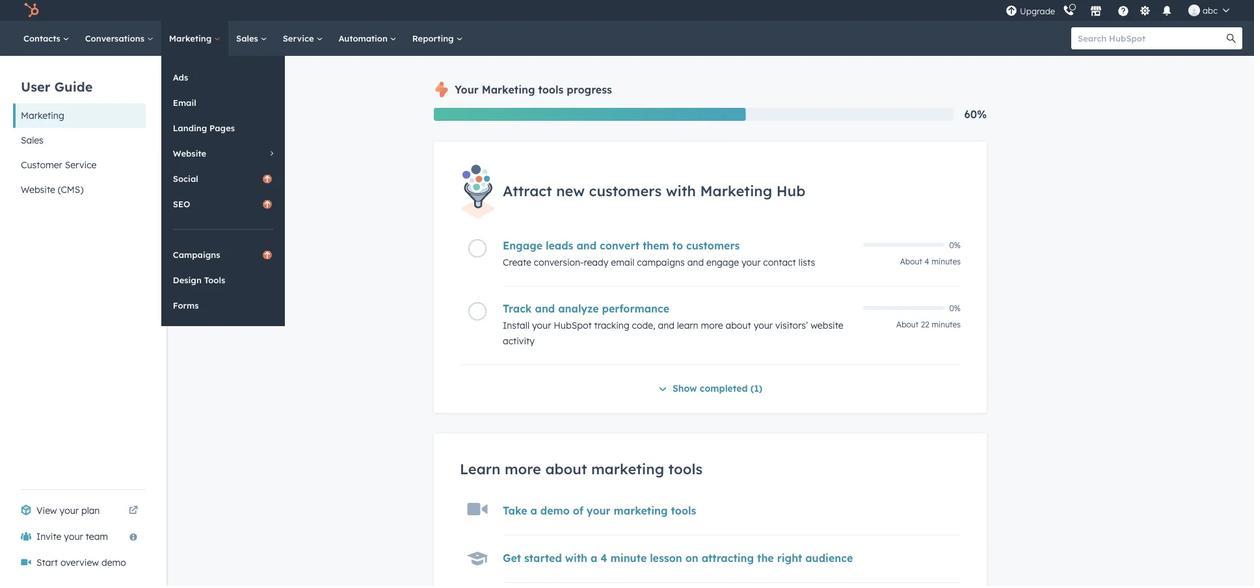 Task type: vqa. For each thing, say whether or not it's contained in the screenshot.
the leads
yes



Task type: describe. For each thing, give the bounding box(es) containing it.
website (cms)
[[21, 184, 84, 195]]

demo for overview
[[101, 557, 126, 569]]

get started with a 4 minute lesson on attracting the right audience
[[503, 552, 853, 565]]

forms link
[[161, 293, 285, 318]]

social link
[[161, 167, 285, 191]]

0 horizontal spatial customers
[[589, 182, 662, 200]]

0 horizontal spatial 4
[[601, 552, 607, 565]]

search button
[[1220, 27, 1242, 49]]

forms
[[173, 300, 199, 311]]

get started with a 4 minute lesson on attracting the right audience link
[[503, 552, 853, 565]]

2 vertical spatial tools
[[671, 505, 696, 518]]

0 vertical spatial a
[[531, 505, 537, 518]]

conversations
[[85, 33, 147, 44]]

0% for engage leads and convert them to customers
[[949, 241, 961, 250]]

user guide views element
[[13, 56, 146, 202]]

start
[[36, 557, 58, 569]]

about inside track and analyze performance install your hubspot tracking code, and learn more about your visitors' website activity
[[726, 320, 751, 332]]

settings image
[[1139, 6, 1151, 17]]

your inside engage leads and convert them to customers create conversion-ready email campaigns and engage your contact lists
[[742, 257, 761, 268]]

your right "install"
[[532, 320, 551, 332]]

campaigns link
[[161, 243, 285, 267]]

create
[[503, 257, 531, 268]]

seo
[[173, 199, 190, 209]]

take
[[503, 505, 527, 518]]

and down track and analyze performance 'button'
[[658, 320, 675, 332]]

performance
[[602, 303, 669, 316]]

team
[[86, 531, 108, 543]]

hubspot
[[554, 320, 592, 332]]

of
[[573, 505, 583, 518]]

settings link
[[1137, 4, 1153, 17]]

abc button
[[1181, 0, 1237, 21]]

user guide
[[21, 78, 93, 95]]

campaigns
[[173, 249, 220, 260]]

1 vertical spatial marketing
[[614, 505, 668, 518]]

marketplaces image
[[1090, 6, 1102, 18]]

get
[[503, 552, 521, 565]]

show completed (1)
[[673, 383, 762, 395]]

show
[[673, 383, 697, 395]]

learn more about marketing tools
[[460, 460, 703, 478]]

marketing up ads
[[169, 33, 214, 44]]

engage leads and convert them to customers create conversion-ready email campaigns and engage your contact lists
[[503, 240, 815, 268]]

conversations link
[[77, 21, 161, 56]]

0 vertical spatial marketing
[[591, 460, 664, 478]]

your left visitors'
[[754, 320, 773, 332]]

engage leads and convert them to customers button
[[503, 240, 855, 253]]

design tools link
[[161, 268, 285, 293]]

(1)
[[751, 383, 762, 395]]

them
[[643, 240, 669, 253]]

(cms)
[[58, 184, 84, 195]]

view
[[36, 505, 57, 517]]

start overview demo
[[36, 557, 126, 569]]

activity
[[503, 336, 535, 347]]

take a demo of your marketing tools
[[503, 505, 696, 518]]

website (cms) button
[[13, 178, 146, 202]]

analyze
[[558, 303, 599, 316]]

code,
[[632, 320, 655, 332]]

0 horizontal spatial with
[[565, 552, 587, 565]]

marketing inside button
[[21, 110, 64, 121]]

invite
[[36, 531, 61, 543]]

progress
[[567, 83, 612, 96]]

to
[[672, 240, 683, 253]]

attract new customers with marketing hub
[[503, 182, 805, 200]]

hubspot image
[[23, 3, 39, 18]]

email
[[611, 257, 635, 268]]

and down engage leads and convert them to customers button
[[687, 257, 704, 268]]

automation
[[339, 33, 390, 44]]

service inside 'service' link
[[283, 33, 316, 44]]

your left plan
[[60, 505, 79, 517]]

1 vertical spatial about
[[545, 460, 587, 478]]

about for track and analyze performance
[[896, 320, 919, 330]]

service link
[[275, 21, 331, 56]]

your marketing tools progress
[[455, 83, 612, 96]]

0% for track and analyze performance
[[949, 304, 961, 313]]

overview
[[60, 557, 99, 569]]

Search HubSpot search field
[[1071, 27, 1231, 49]]

menu containing abc
[[1004, 0, 1239, 21]]

calling icon button
[[1058, 2, 1080, 19]]

1 horizontal spatial with
[[666, 182, 696, 200]]

engage
[[706, 257, 739, 268]]

about 4 minutes
[[900, 257, 961, 267]]

abc
[[1203, 5, 1218, 16]]

hub
[[776, 182, 805, 200]]

marketplaces button
[[1082, 0, 1110, 21]]

demo for a
[[540, 505, 570, 518]]

sales link
[[228, 21, 275, 56]]

email link
[[161, 90, 285, 115]]

attract
[[503, 182, 552, 200]]

sales button
[[13, 128, 146, 153]]

contact
[[763, 257, 796, 268]]

notifications button
[[1156, 0, 1178, 21]]

ads link
[[161, 65, 285, 90]]

completed
[[700, 383, 748, 395]]

sales inside button
[[21, 135, 43, 146]]

website for website
[[173, 148, 206, 159]]

view your plan link
[[13, 498, 146, 524]]

minutes for track and analyze performance
[[932, 320, 961, 330]]



Task type: locate. For each thing, give the bounding box(es) containing it.
1 horizontal spatial service
[[283, 33, 316, 44]]

a left minute
[[591, 552, 597, 565]]

hubspot link
[[16, 3, 49, 18]]

leads
[[546, 240, 573, 253]]

0 vertical spatial demo
[[540, 505, 570, 518]]

0 vertical spatial customers
[[589, 182, 662, 200]]

show completed (1) button
[[658, 381, 762, 398]]

new
[[556, 182, 585, 200]]

view your plan
[[36, 505, 100, 517]]

and up ready
[[577, 240, 597, 253]]

take a demo of your marketing tools link
[[503, 505, 696, 518]]

0 horizontal spatial demo
[[101, 557, 126, 569]]

tracking
[[594, 320, 630, 332]]

sales up the customer
[[21, 135, 43, 146]]

service inside customer service button
[[65, 159, 97, 171]]

0 vertical spatial sales
[[236, 33, 261, 44]]

and right track
[[535, 303, 555, 316]]

4 up "about 22 minutes"
[[925, 257, 929, 267]]

service right sales 'link'
[[283, 33, 316, 44]]

customers right new
[[589, 182, 662, 200]]

track and analyze performance button
[[503, 303, 855, 316]]

website link
[[161, 141, 285, 166]]

with
[[666, 182, 696, 200], [565, 552, 587, 565]]

campaigns
[[637, 257, 685, 268]]

0 horizontal spatial more
[[505, 460, 541, 478]]

0 horizontal spatial sales
[[21, 135, 43, 146]]

website for website (cms)
[[21, 184, 55, 195]]

landing pages
[[173, 123, 235, 133]]

website inside marketing menu
[[173, 148, 206, 159]]

customer service
[[21, 159, 97, 171]]

website inside button
[[21, 184, 55, 195]]

on
[[685, 552, 698, 565]]

0% up "about 22 minutes"
[[949, 304, 961, 313]]

your marketing tools progress progress bar
[[434, 108, 746, 121]]

0 horizontal spatial service
[[65, 159, 97, 171]]

marketing link
[[161, 21, 228, 56]]

start overview demo link
[[13, 550, 146, 576]]

website
[[811, 320, 844, 332]]

about
[[900, 257, 922, 267], [896, 320, 919, 330]]

service
[[283, 33, 316, 44], [65, 159, 97, 171]]

0 vertical spatial service
[[283, 33, 316, 44]]

about for engage leads and convert them to customers
[[900, 257, 922, 267]]

sales inside 'link'
[[236, 33, 261, 44]]

1 vertical spatial with
[[565, 552, 587, 565]]

tools
[[204, 275, 225, 286]]

lists
[[799, 257, 815, 268]]

1 vertical spatial service
[[65, 159, 97, 171]]

conversion-
[[534, 257, 584, 268]]

a
[[531, 505, 537, 518], [591, 552, 597, 565]]

upgrade image
[[1006, 6, 1017, 17]]

customers up engage
[[686, 240, 740, 253]]

pages
[[209, 123, 235, 133]]

website down the customer
[[21, 184, 55, 195]]

1 vertical spatial 0%
[[949, 304, 961, 313]]

marketing up minute
[[614, 505, 668, 518]]

0 horizontal spatial website
[[21, 184, 55, 195]]

learn
[[677, 320, 698, 332]]

minutes for engage leads and convert them to customers
[[932, 257, 961, 267]]

1 vertical spatial 4
[[601, 552, 607, 565]]

upgrade
[[1020, 6, 1055, 17]]

1 vertical spatial about
[[896, 320, 919, 330]]

website down the "landing"
[[173, 148, 206, 159]]

marketing down user
[[21, 110, 64, 121]]

help button
[[1112, 0, 1135, 21]]

more inside track and analyze performance install your hubspot tracking code, and learn more about your visitors' website activity
[[701, 320, 723, 332]]

1 vertical spatial a
[[591, 552, 597, 565]]

and
[[577, 240, 597, 253], [687, 257, 704, 268], [535, 303, 555, 316], [658, 320, 675, 332]]

0 horizontal spatial a
[[531, 505, 537, 518]]

1 vertical spatial sales
[[21, 135, 43, 146]]

search image
[[1227, 34, 1236, 43]]

4 left minute
[[601, 552, 607, 565]]

menu
[[1004, 0, 1239, 21]]

1 vertical spatial customers
[[686, 240, 740, 253]]

landing pages link
[[161, 116, 285, 141]]

sales up ads link
[[236, 33, 261, 44]]

0 vertical spatial 4
[[925, 257, 929, 267]]

customers inside engage leads and convert them to customers create conversion-ready email campaigns and engage your contact lists
[[686, 240, 740, 253]]

user
[[21, 78, 50, 95]]

audience
[[806, 552, 853, 565]]

marketing button
[[13, 103, 146, 128]]

gary orlando image
[[1189, 5, 1200, 16]]

0 vertical spatial minutes
[[932, 257, 961, 267]]

with right started
[[565, 552, 587, 565]]

1 vertical spatial minutes
[[932, 320, 961, 330]]

1 horizontal spatial demo
[[540, 505, 570, 518]]

marketing left hub
[[700, 182, 772, 200]]

minute
[[611, 552, 647, 565]]

marketing right your
[[482, 83, 535, 96]]

right
[[777, 552, 802, 565]]

2 0% from the top
[[949, 304, 961, 313]]

marketing menu
[[161, 56, 285, 327]]

email
[[173, 97, 196, 108]]

link opens in a new window image
[[129, 503, 138, 519]]

your right of
[[587, 505, 611, 518]]

plan
[[81, 505, 100, 517]]

guide
[[54, 78, 93, 95]]

automation link
[[331, 21, 404, 56]]

0 vertical spatial about
[[900, 257, 922, 267]]

0 vertical spatial about
[[726, 320, 751, 332]]

0 vertical spatial more
[[701, 320, 723, 332]]

1 horizontal spatial about
[[726, 320, 751, 332]]

visitors'
[[775, 320, 808, 332]]

seo link
[[161, 192, 285, 217]]

calling icon image
[[1063, 5, 1075, 17]]

tools
[[538, 83, 564, 96], [668, 460, 703, 478], [671, 505, 696, 518]]

more
[[701, 320, 723, 332], [505, 460, 541, 478]]

1 vertical spatial demo
[[101, 557, 126, 569]]

help image
[[1118, 6, 1129, 18]]

a right take at left
[[531, 505, 537, 518]]

your
[[455, 83, 479, 96]]

service down sales button
[[65, 159, 97, 171]]

customer service button
[[13, 153, 146, 178]]

1 horizontal spatial a
[[591, 552, 597, 565]]

demo left of
[[540, 505, 570, 518]]

notifications image
[[1161, 6, 1173, 18]]

invite your team button
[[13, 524, 146, 550]]

reporting link
[[404, 21, 471, 56]]

0%
[[949, 241, 961, 250], [949, 304, 961, 313]]

customer
[[21, 159, 62, 171]]

with up engage leads and convert them to customers button
[[666, 182, 696, 200]]

0 vertical spatial tools
[[538, 83, 564, 96]]

attracting
[[702, 552, 754, 565]]

2 minutes from the top
[[932, 320, 961, 330]]

landing
[[173, 123, 207, 133]]

0% up about 4 minutes
[[949, 241, 961, 250]]

the
[[757, 552, 774, 565]]

about right learn
[[726, 320, 751, 332]]

learn
[[460, 460, 501, 478]]

demo
[[540, 505, 570, 518], [101, 557, 126, 569]]

design tools
[[173, 275, 225, 286]]

1 horizontal spatial website
[[173, 148, 206, 159]]

demo down team
[[101, 557, 126, 569]]

invite your team
[[36, 531, 108, 543]]

social
[[173, 173, 198, 184]]

lesson
[[650, 552, 682, 565]]

your left team
[[64, 531, 83, 543]]

0 vertical spatial website
[[173, 148, 206, 159]]

ads
[[173, 72, 188, 83]]

about up 22
[[900, 257, 922, 267]]

0 vertical spatial 0%
[[949, 241, 961, 250]]

1 horizontal spatial sales
[[236, 33, 261, 44]]

ready
[[584, 257, 609, 268]]

1 minutes from the top
[[932, 257, 961, 267]]

1 horizontal spatial more
[[701, 320, 723, 332]]

about left 22
[[896, 320, 919, 330]]

your inside button
[[64, 531, 83, 543]]

1 vertical spatial website
[[21, 184, 55, 195]]

your right engage
[[742, 257, 761, 268]]

website
[[173, 148, 206, 159], [21, 184, 55, 195]]

0 vertical spatial with
[[666, 182, 696, 200]]

marketing up take a demo of your marketing tools
[[591, 460, 664, 478]]

1 horizontal spatial customers
[[686, 240, 740, 253]]

1 0% from the top
[[949, 241, 961, 250]]

about up of
[[545, 460, 587, 478]]

0 horizontal spatial about
[[545, 460, 587, 478]]

4
[[925, 257, 929, 267], [601, 552, 607, 565]]

your
[[742, 257, 761, 268], [532, 320, 551, 332], [754, 320, 773, 332], [587, 505, 611, 518], [60, 505, 79, 517], [64, 531, 83, 543]]

track
[[503, 303, 532, 316]]

60%
[[964, 108, 987, 121]]

22
[[921, 320, 929, 330]]

1 horizontal spatial 4
[[925, 257, 929, 267]]

marketing
[[169, 33, 214, 44], [482, 83, 535, 96], [21, 110, 64, 121], [700, 182, 772, 200]]

design
[[173, 275, 202, 286]]

link opens in a new window image
[[129, 507, 138, 516]]

1 vertical spatial tools
[[668, 460, 703, 478]]

1 vertical spatial more
[[505, 460, 541, 478]]

install
[[503, 320, 530, 332]]

contacts link
[[16, 21, 77, 56]]



